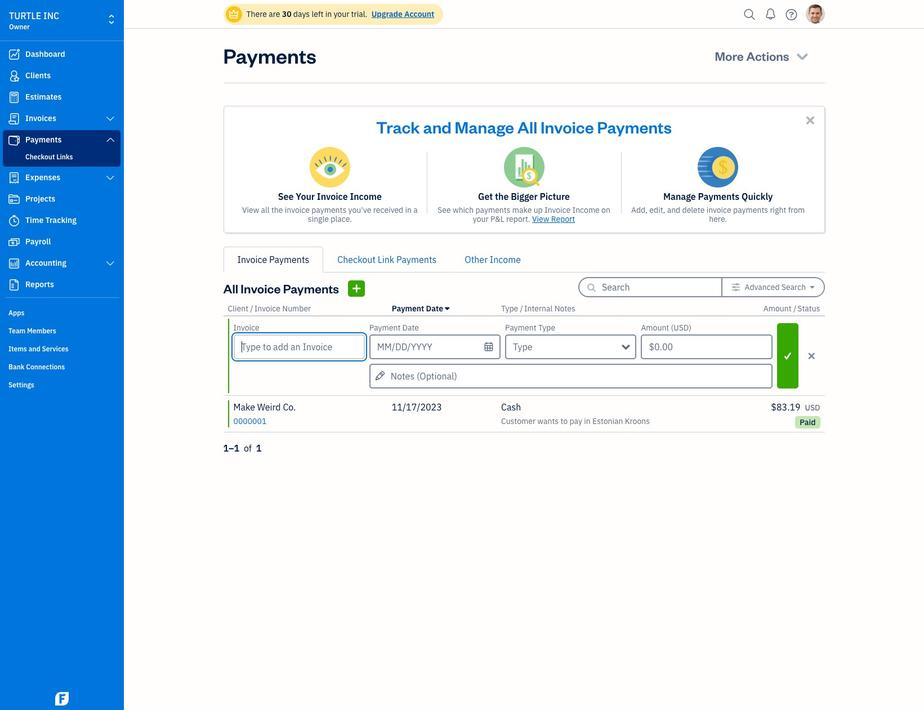 Task type: locate. For each thing, give the bounding box(es) containing it.
$83.19 usd paid
[[771, 402, 820, 427]]

1 horizontal spatial payments
[[476, 205, 511, 215]]

1 horizontal spatial date
[[426, 304, 443, 314]]

3 payments from the left
[[733, 205, 768, 215]]

dashboard image
[[7, 49, 21, 60]]

1 horizontal spatial amount
[[764, 304, 792, 314]]

add a new payment image
[[351, 281, 362, 295]]

invoice down your
[[285, 205, 310, 215]]

in
[[325, 9, 332, 19], [405, 205, 412, 215], [584, 416, 591, 426]]

type down internal
[[538, 323, 555, 333]]

2 horizontal spatial /
[[793, 304, 796, 314]]

1 horizontal spatial checkout
[[338, 254, 376, 265]]

and
[[423, 116, 452, 137], [667, 205, 680, 215], [29, 345, 40, 353]]

/ for internal
[[520, 304, 523, 314]]

payments for income
[[312, 205, 347, 215]]

2 vertical spatial type
[[513, 341, 533, 353]]

payments inside "manage payments quickly add, edit, and delete invoice payments right from here."
[[733, 205, 768, 215]]

payments down get
[[476, 205, 511, 215]]

invoices link
[[3, 109, 121, 129]]

chevron large down image
[[105, 114, 115, 123], [105, 135, 115, 144], [105, 173, 115, 182]]

dashboard
[[25, 49, 65, 59]]

view left all
[[242, 205, 259, 215]]

report
[[551, 214, 575, 224]]

to
[[561, 416, 568, 426]]

0000001
[[233, 416, 267, 426]]

0 vertical spatial manage
[[455, 116, 514, 137]]

payments inside see your invoice income view all the invoice payments you've received in a single place.
[[312, 205, 347, 215]]

1 horizontal spatial invoice
[[707, 205, 731, 215]]

0 horizontal spatial /
[[250, 304, 253, 314]]

invoice inside 'link'
[[237, 254, 267, 265]]

0 horizontal spatial income
[[350, 191, 382, 202]]

chevron large down image inside payments link
[[105, 135, 115, 144]]

in left a
[[405, 205, 412, 215]]

upgrade account link
[[369, 9, 434, 19]]

Amount (USD) text field
[[641, 335, 773, 359]]

income inside see which payments make up invoice income on your p&l report.
[[572, 205, 600, 215]]

payments for add,
[[733, 205, 768, 215]]

and inside main element
[[29, 345, 40, 353]]

1 horizontal spatial and
[[423, 116, 452, 137]]

search
[[782, 282, 806, 292]]

0 horizontal spatial the
[[271, 205, 283, 215]]

left
[[312, 9, 323, 19]]

your left trial. at the left
[[334, 9, 349, 19]]

amount down the advanced search
[[764, 304, 792, 314]]

edit,
[[650, 205, 665, 215]]

which
[[453, 205, 474, 215]]

3 chevron large down image from the top
[[105, 173, 115, 182]]

payment date left caretdown image at the left of page
[[392, 304, 443, 314]]

amount
[[764, 304, 792, 314], [641, 323, 669, 333]]

invoice image
[[7, 113, 21, 124]]

paid
[[800, 417, 816, 427]]

in right pay
[[584, 416, 591, 426]]

go to help image
[[783, 6, 801, 23]]

close image
[[804, 114, 817, 127]]

in right left
[[325, 9, 332, 19]]

in for cash
[[584, 416, 591, 426]]

2 chevron large down image from the top
[[105, 135, 115, 144]]

payment image
[[7, 135, 21, 146]]

team members link
[[3, 322, 121, 339]]

connections
[[26, 363, 65, 371]]

see inside see which payments make up invoice income on your p&l report.
[[438, 205, 451, 215]]

invoice inside see your invoice income view all the invoice payments you've received in a single place.
[[285, 205, 310, 215]]

payments inside see which payments make up invoice income on your p&l report.
[[476, 205, 511, 215]]

1 chevron large down image from the top
[[105, 114, 115, 123]]

see left your
[[278, 191, 294, 202]]

the right all
[[271, 205, 283, 215]]

payment date button
[[392, 304, 450, 314]]

1 vertical spatial the
[[271, 205, 283, 215]]

all
[[517, 116, 537, 137], [223, 280, 238, 296]]

1 / from the left
[[250, 304, 253, 314]]

checkout up the add a new payment image
[[338, 254, 376, 265]]

/ for status
[[793, 304, 796, 314]]

time tracking link
[[3, 211, 121, 231]]

place.
[[331, 214, 352, 224]]

more
[[715, 48, 744, 64]]

0 horizontal spatial and
[[29, 345, 40, 353]]

checkout links link
[[5, 150, 118, 164]]

2 horizontal spatial in
[[584, 416, 591, 426]]

team
[[8, 327, 25, 335]]

payments down your
[[312, 205, 347, 215]]

0 vertical spatial income
[[350, 191, 382, 202]]

2 horizontal spatial income
[[572, 205, 600, 215]]

upgrade
[[372, 9, 403, 19]]

2 vertical spatial and
[[29, 345, 40, 353]]

caretdown image
[[445, 304, 450, 313]]

wants
[[537, 416, 559, 426]]

2 vertical spatial in
[[584, 416, 591, 426]]

0 horizontal spatial amount
[[641, 323, 669, 333]]

timer image
[[7, 215, 21, 226]]

invoice inside see your invoice income view all the invoice payments you've received in a single place.
[[317, 191, 348, 202]]

bank
[[8, 363, 24, 371]]

time tracking
[[25, 215, 77, 225]]

/ right client
[[250, 304, 253, 314]]

save image
[[778, 349, 798, 363]]

report.
[[506, 214, 530, 224]]

1 vertical spatial your
[[473, 214, 489, 224]]

number
[[282, 304, 311, 314]]

estimate image
[[7, 92, 21, 103]]

payment date down payment date button
[[369, 323, 419, 333]]

date down payment date button
[[402, 323, 419, 333]]

2 horizontal spatial payments
[[733, 205, 768, 215]]

reports
[[25, 279, 54, 289]]

1 vertical spatial date
[[402, 323, 419, 333]]

in inside cash customer wants to pay in estonian kroons
[[584, 416, 591, 426]]

invoice payments link
[[223, 247, 323, 273]]

1 horizontal spatial see
[[438, 205, 451, 215]]

chevron large down image down 'checkout links' link
[[105, 173, 115, 182]]

date left caretdown image at the left of page
[[426, 304, 443, 314]]

cancel image
[[802, 349, 821, 363]]

payment left caretdown image at the left of page
[[392, 304, 424, 314]]

invoice
[[285, 205, 310, 215], [707, 205, 731, 215]]

Invoice text field
[[235, 336, 364, 358]]

payments inside 'link'
[[269, 254, 309, 265]]

make
[[512, 205, 532, 215]]

0 horizontal spatial checkout
[[25, 153, 55, 161]]

1 horizontal spatial all
[[517, 116, 537, 137]]

0 vertical spatial amount
[[764, 304, 792, 314]]

caretdown image
[[810, 283, 815, 292]]

see left which at the top of page
[[438, 205, 451, 215]]

there are 30 days left in your trial. upgrade account
[[246, 9, 434, 19]]

amount for amount (usd)
[[641, 323, 669, 333]]

are
[[269, 9, 280, 19]]

payment down type button
[[505, 323, 536, 333]]

in for there
[[325, 9, 332, 19]]

1 horizontal spatial /
[[520, 304, 523, 314]]

invoice for your
[[285, 205, 310, 215]]

invoice inside "manage payments quickly add, edit, and delete invoice payments right from here."
[[707, 205, 731, 215]]

payment down payment date button
[[369, 323, 401, 333]]

income right other
[[490, 254, 521, 265]]

0 vertical spatial your
[[334, 9, 349, 19]]

see your invoice income view all the invoice payments you've received in a single place.
[[242, 191, 418, 224]]

all up client
[[223, 280, 238, 296]]

estimates link
[[3, 87, 121, 108]]

chevron large down image for expenses
[[105, 173, 115, 182]]

client image
[[7, 70, 21, 82]]

payments inside "manage payments quickly add, edit, and delete invoice payments right from here."
[[698, 191, 740, 202]]

your inside see which payments make up invoice income on your p&l report.
[[473, 214, 489, 224]]

invoice right delete
[[707, 205, 731, 215]]

1 horizontal spatial in
[[405, 205, 412, 215]]

chevron large down image up 'checkout links' link
[[105, 135, 115, 144]]

0 horizontal spatial date
[[402, 323, 419, 333]]

0 horizontal spatial manage
[[455, 116, 514, 137]]

see which payments make up invoice income on your p&l report.
[[438, 205, 610, 224]]

get the bigger picture
[[478, 191, 570, 202]]

1 vertical spatial chevron large down image
[[105, 135, 115, 144]]

all invoice payments
[[223, 280, 339, 296]]

type / internal notes
[[501, 304, 575, 314]]

services
[[42, 345, 69, 353]]

get the bigger picture image
[[504, 147, 544, 188]]

0 vertical spatial all
[[517, 116, 537, 137]]

2 vertical spatial income
[[490, 254, 521, 265]]

invoice
[[541, 116, 594, 137], [317, 191, 348, 202], [545, 205, 571, 215], [237, 254, 267, 265], [241, 280, 281, 296], [254, 304, 280, 314], [233, 323, 259, 333]]

see inside see your invoice income view all the invoice payments you've received in a single place.
[[278, 191, 294, 202]]

your left p&l
[[473, 214, 489, 224]]

link
[[378, 254, 394, 265]]

1 vertical spatial amount
[[641, 323, 669, 333]]

1 horizontal spatial income
[[490, 254, 521, 265]]

0 horizontal spatial invoice
[[285, 205, 310, 215]]

and right track
[[423, 116, 452, 137]]

amount left (usd)
[[641, 323, 669, 333]]

2 / from the left
[[520, 304, 523, 314]]

income left the on
[[572, 205, 600, 215]]

links
[[56, 153, 73, 161]]

settings image
[[732, 283, 741, 292]]

pay
[[570, 416, 582, 426]]

1 payments from the left
[[312, 205, 347, 215]]

see for your
[[278, 191, 294, 202]]

0 horizontal spatial payments
[[312, 205, 347, 215]]

type down payment type
[[513, 341, 533, 353]]

Search text field
[[602, 278, 703, 296]]

chevron large down image down estimates link
[[105, 114, 115, 123]]

time
[[25, 215, 43, 225]]

0 horizontal spatial all
[[223, 280, 238, 296]]

0 vertical spatial type
[[501, 304, 518, 314]]

0 horizontal spatial view
[[242, 205, 259, 215]]

30
[[282, 9, 291, 19]]

0 vertical spatial see
[[278, 191, 294, 202]]

date
[[426, 304, 443, 314], [402, 323, 419, 333]]

type up payment type
[[501, 304, 518, 314]]

income inside see your invoice income view all the invoice payments you've received in a single place.
[[350, 191, 382, 202]]

2 payments from the left
[[476, 205, 511, 215]]

2 invoice from the left
[[707, 205, 731, 215]]

apps link
[[3, 304, 121, 321]]

1 invoice from the left
[[285, 205, 310, 215]]

other
[[465, 254, 488, 265]]

the inside see your invoice income view all the invoice payments you've received in a single place.
[[271, 205, 283, 215]]

3 / from the left
[[793, 304, 796, 314]]

project image
[[7, 194, 21, 205]]

/ left status
[[793, 304, 796, 314]]

1
[[256, 443, 262, 454]]

manage
[[455, 116, 514, 137], [663, 191, 696, 202]]

0 vertical spatial checkout
[[25, 153, 55, 161]]

/ right type button
[[520, 304, 523, 314]]

payments down 'quickly'
[[733, 205, 768, 215]]

chevron large down image inside invoices link
[[105, 114, 115, 123]]

1 vertical spatial checkout
[[338, 254, 376, 265]]

1 vertical spatial income
[[572, 205, 600, 215]]

1 horizontal spatial your
[[473, 214, 489, 224]]

0 vertical spatial chevron large down image
[[105, 114, 115, 123]]

freshbooks image
[[53, 692, 71, 706]]

Notes (Optional) text field
[[369, 364, 773, 389]]

the right get
[[495, 191, 509, 202]]

type inside dropdown button
[[513, 341, 533, 353]]

0 horizontal spatial see
[[278, 191, 294, 202]]

invoices
[[25, 113, 56, 123]]

0 vertical spatial in
[[325, 9, 332, 19]]

view right make on the right
[[532, 214, 549, 224]]

and right edit,
[[667, 205, 680, 215]]

invoice for payments
[[707, 205, 731, 215]]

checkout inside main element
[[25, 153, 55, 161]]

you've
[[348, 205, 371, 215]]

projects
[[25, 194, 55, 204]]

1 vertical spatial and
[[667, 205, 680, 215]]

your
[[296, 191, 315, 202]]

$83.19
[[771, 402, 801, 413]]

1 vertical spatial manage
[[663, 191, 696, 202]]

checkout up expenses
[[25, 153, 55, 161]]

and right items
[[29, 345, 40, 353]]

payments link
[[3, 130, 121, 150]]

1 horizontal spatial manage
[[663, 191, 696, 202]]

chevron large down image inside the expenses "link"
[[105, 173, 115, 182]]

/
[[250, 304, 253, 314], [520, 304, 523, 314], [793, 304, 796, 314]]

0 vertical spatial and
[[423, 116, 452, 137]]

2 horizontal spatial and
[[667, 205, 680, 215]]

income up you've
[[350, 191, 382, 202]]

report image
[[7, 279, 21, 291]]

other income link
[[451, 247, 535, 273]]

kroons
[[625, 416, 650, 426]]

0 vertical spatial payment date
[[392, 304, 443, 314]]

0 horizontal spatial in
[[325, 9, 332, 19]]

see
[[278, 191, 294, 202], [438, 205, 451, 215]]

0 vertical spatial the
[[495, 191, 509, 202]]

1 vertical spatial in
[[405, 205, 412, 215]]

1 vertical spatial see
[[438, 205, 451, 215]]

search image
[[741, 6, 759, 23]]

tracking
[[45, 215, 77, 225]]

all up the get the bigger picture
[[517, 116, 537, 137]]

chart image
[[7, 258, 21, 269]]

2 vertical spatial chevron large down image
[[105, 173, 115, 182]]

payments
[[223, 42, 316, 69], [597, 116, 672, 137], [25, 135, 62, 145], [698, 191, 740, 202], [269, 254, 309, 265], [397, 254, 437, 265], [283, 280, 339, 296]]

1 vertical spatial all
[[223, 280, 238, 296]]

actions
[[746, 48, 789, 64]]



Task type: vqa. For each thing, say whether or not it's contained in the screenshot.
At
no



Task type: describe. For each thing, give the bounding box(es) containing it.
from
[[788, 205, 805, 215]]

owner
[[9, 23, 30, 31]]

1 vertical spatial payment date
[[369, 323, 419, 333]]

team members
[[8, 327, 56, 335]]

items and services link
[[3, 340, 121, 357]]

turtle inc owner
[[9, 10, 59, 31]]

clients link
[[3, 66, 121, 86]]

client
[[228, 304, 248, 314]]

track
[[376, 116, 420, 137]]

cash customer wants to pay in estonian kroons
[[501, 402, 650, 426]]

items
[[8, 345, 27, 353]]

trial.
[[351, 9, 367, 19]]

items and services
[[8, 345, 69, 353]]

chevron large down image for payments
[[105, 135, 115, 144]]

usd
[[805, 403, 820, 413]]

bank connections
[[8, 363, 65, 371]]

all
[[261, 205, 270, 215]]

checkout for checkout link payments
[[338, 254, 376, 265]]

checkout link payments
[[338, 254, 437, 265]]

internal
[[524, 304, 553, 314]]

see your invoice income image
[[310, 147, 350, 188]]

account
[[404, 9, 434, 19]]

manage payments quickly add, edit, and delete invoice payments right from here.
[[631, 191, 805, 224]]

chevron large down image for invoices
[[105, 114, 115, 123]]

delete
[[682, 205, 705, 215]]

view inside see your invoice income view all the invoice payments you've received in a single place.
[[242, 205, 259, 215]]

type button
[[505, 335, 637, 359]]

1 horizontal spatial view
[[532, 214, 549, 224]]

turtle
[[9, 10, 41, 21]]

up
[[534, 205, 543, 215]]

days
[[293, 9, 310, 19]]

see for which
[[438, 205, 451, 215]]

dashboard link
[[3, 44, 121, 65]]

make weird co. 0000001
[[233, 402, 296, 426]]

add,
[[631, 205, 648, 215]]

(usd)
[[671, 323, 692, 333]]

0 vertical spatial date
[[426, 304, 443, 314]]

inc
[[43, 10, 59, 21]]

settings link
[[3, 376, 121, 393]]

status
[[798, 304, 820, 314]]

type button
[[501, 304, 518, 314]]

a
[[414, 205, 418, 215]]

accounting
[[25, 258, 66, 268]]

expenses link
[[3, 168, 121, 188]]

client / invoice number
[[228, 304, 311, 314]]

amount for amount / status
[[764, 304, 792, 314]]

payroll link
[[3, 232, 121, 252]]

crown image
[[228, 8, 240, 20]]

1 horizontal spatial the
[[495, 191, 509, 202]]

main element
[[0, 0, 152, 710]]

in inside see your invoice income view all the invoice payments you've received in a single place.
[[405, 205, 412, 215]]

projects link
[[3, 189, 121, 210]]

1–1
[[223, 443, 239, 454]]

invoice inside see which payments make up invoice income on your p&l report.
[[545, 205, 571, 215]]

notes
[[555, 304, 575, 314]]

type for type / internal notes
[[501, 304, 518, 314]]

type for type
[[513, 341, 533, 353]]

p&l
[[490, 214, 504, 224]]

on
[[602, 205, 610, 215]]

/ for invoice
[[250, 304, 253, 314]]

advanced search
[[745, 282, 806, 292]]

apps
[[8, 309, 24, 317]]

money image
[[7, 237, 21, 248]]

checkout links
[[25, 153, 73, 161]]

co.
[[283, 402, 296, 413]]

income inside other income link
[[490, 254, 521, 265]]

of
[[244, 443, 252, 454]]

expenses
[[25, 172, 60, 182]]

more actions button
[[705, 42, 820, 69]]

reports link
[[3, 275, 121, 295]]

picture
[[540, 191, 570, 202]]

amount button
[[764, 304, 792, 314]]

cash
[[501, 402, 521, 413]]

more actions
[[715, 48, 789, 64]]

manage payments quickly image
[[698, 147, 738, 188]]

bigger
[[511, 191, 538, 202]]

chevrondown image
[[795, 48, 810, 64]]

received
[[373, 205, 403, 215]]

quickly
[[742, 191, 773, 202]]

settings
[[8, 381, 34, 389]]

and inside "manage payments quickly add, edit, and delete invoice payments right from here."
[[667, 205, 680, 215]]

notifications image
[[762, 3, 780, 25]]

11/17/2023
[[392, 402, 442, 413]]

manage inside "manage payments quickly add, edit, and delete invoice payments right from here."
[[663, 191, 696, 202]]

checkout link payments link
[[323, 247, 451, 273]]

Payment date in MM/DD/YYYY format text field
[[369, 335, 501, 359]]

here.
[[709, 214, 727, 224]]

and for services
[[29, 345, 40, 353]]

chevron large down image
[[105, 259, 115, 268]]

and for manage
[[423, 116, 452, 137]]

make
[[233, 402, 255, 413]]

payments inside main element
[[25, 135, 62, 145]]

track and manage all invoice payments
[[376, 116, 672, 137]]

payment type
[[505, 323, 555, 333]]

there
[[246, 9, 267, 19]]

bank connections link
[[3, 358, 121, 375]]

checkout for checkout links
[[25, 153, 55, 161]]

1 vertical spatial type
[[538, 323, 555, 333]]

estonian
[[592, 416, 623, 426]]

expense image
[[7, 172, 21, 184]]

invoice payments
[[237, 254, 309, 265]]

0 horizontal spatial your
[[334, 9, 349, 19]]

1–1 of 1
[[223, 443, 262, 454]]

customer
[[501, 416, 536, 426]]

amount (usd)
[[641, 323, 692, 333]]

payroll
[[25, 237, 51, 247]]



